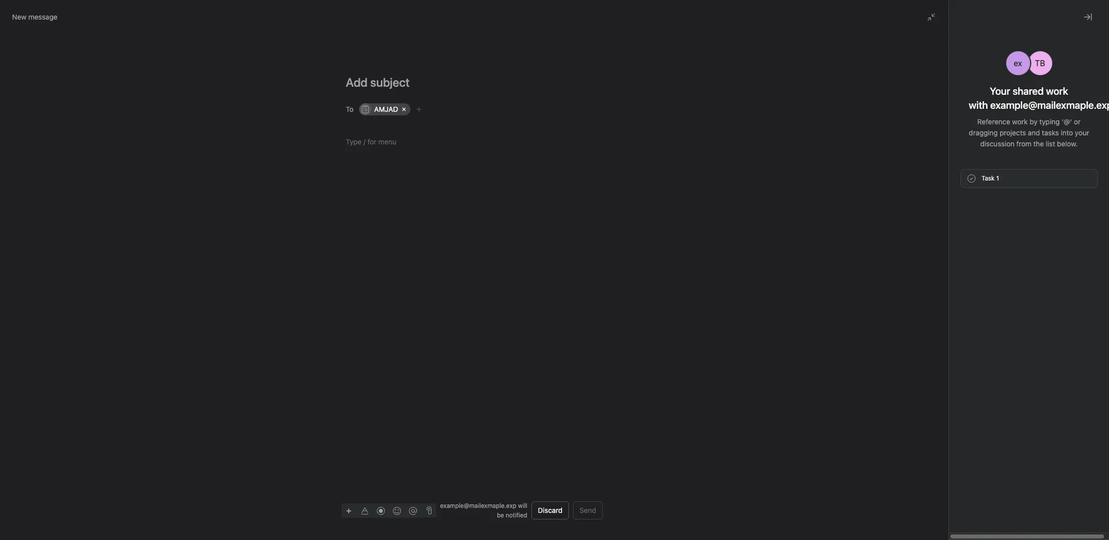 Task type: locate. For each thing, give the bounding box(es) containing it.
tyler up just
[[951, 168, 967, 176]]

message right new
[[28, 13, 57, 21]]

tyler black link inside latest status update element
[[951, 168, 987, 176]]

0 horizontal spatial to
[[956, 149, 963, 158]]

track inside latest status update element
[[931, 110, 951, 119]]

1 vertical spatial and
[[1028, 128, 1040, 137]]

example@mailexmaple.exp up ago
[[966, 352, 1067, 361]]

the
[[955, 138, 966, 147], [1034, 140, 1044, 148], [965, 149, 975, 158]]

tyler up first
[[934, 288, 951, 296]]

1 vertical spatial ex
[[951, 378, 957, 386]]

tyler black link down 'project created'
[[934, 417, 971, 426]]

or
[[1074, 117, 1081, 126]]

track inside track is falling tyler black
[[934, 276, 955, 285]]

1 vertical spatial example@mailexmaple.exp
[[440, 502, 516, 510]]

message
[[28, 13, 57, 21], [955, 249, 989, 258]]

1 horizontal spatial close image
[[1084, 13, 1092, 21]]

with example@mailexmaple.exp
[[969, 99, 1109, 111]]

0 vertical spatial is
[[948, 138, 953, 147]]

tyler black link down first
[[934, 326, 971, 334]]

summary
[[931, 127, 964, 136]]

black down 'project created'
[[952, 417, 971, 426]]

example@mailexmaple.exp
[[966, 352, 1067, 361], [440, 502, 516, 510]]

work up projects
[[1012, 117, 1028, 126]]

your
[[1075, 128, 1089, 137]]

project created tyler black
[[934, 405, 991, 426]]

to left the members
[[991, 249, 998, 258]]

reference work by typing '@' or dragging projects and tasks into your discussion from the list below.
[[969, 117, 1089, 148]]

below.
[[1057, 140, 1078, 148]]

your
[[990, 85, 1011, 97]]

tyler down 'project created'
[[934, 417, 951, 426]]

example@mailexmaple.exp inside the you and example@mailexmaple.exp joined 8 minutes ago
[[966, 352, 1067, 361]]

1 horizontal spatial work
[[1046, 85, 1068, 97]]

track up the summary
[[931, 110, 951, 119]]

send button
[[573, 502, 603, 520]]

0 horizontal spatial send
[[580, 506, 596, 515]]

tyler black link up now
[[951, 168, 987, 176]]

amjad cell
[[360, 103, 411, 115]]

work up with example@mailexmaple.exp
[[1046, 85, 1068, 97]]

add another team, project, or person image
[[416, 106, 422, 112]]

track
[[931, 110, 951, 119], [934, 276, 955, 285]]

message for send
[[955, 249, 989, 258]]

0 vertical spatial close image
[[1084, 13, 1092, 21]]

Add subject text field
[[334, 74, 615, 90]]

track left falling
[[934, 276, 955, 285]]

1 vertical spatial track
[[934, 276, 955, 285]]

ex
[[1014, 59, 1022, 68], [951, 378, 957, 386]]

1 horizontal spatial ex
[[1014, 59, 1022, 68]]

tyler black link for track
[[934, 288, 971, 296]]

project created
[[934, 405, 991, 414]]

update
[[953, 314, 979, 323]]

Project description title text field
[[321, 85, 429, 106]]

is up go
[[948, 138, 953, 147]]

amjad
[[374, 105, 398, 113]]

0 horizontal spatial and
[[375, 115, 387, 124]]

emoji image
[[393, 507, 401, 515]]

you and example@mailexmaple.exp joined button
[[934, 351, 1092, 361]]

1 vertical spatial send
[[580, 506, 596, 515]]

track is falling
[[931, 110, 984, 119]]

tyler black link down track is falling button
[[934, 288, 971, 296]]

0 vertical spatial message
[[28, 13, 57, 21]]

minutes
[[940, 364, 962, 371]]

1
[[996, 175, 999, 182]]

amjad row
[[360, 102, 601, 118]]

i expect 100% and no less!
[[327, 115, 414, 124]]

1 horizontal spatial is
[[957, 276, 963, 285]]

will
[[518, 502, 527, 510]]

tyler black link for project created
[[934, 417, 971, 426]]

1 vertical spatial work
[[1012, 117, 1028, 126]]

risk!
[[1056, 149, 1069, 158]]

black
[[969, 168, 987, 176], [952, 288, 971, 296], [952, 326, 971, 334], [952, 417, 971, 426]]

to
[[956, 149, 963, 158], [991, 249, 998, 258]]

and down amjad
[[375, 115, 387, 124]]

black inside first update tyler black
[[952, 326, 971, 334]]

tyler
[[951, 168, 967, 176], [934, 288, 951, 296], [934, 326, 951, 334], [934, 417, 951, 426]]

example@mailexmaple.exp up be at the left
[[440, 502, 516, 510]]

0 vertical spatial and
[[375, 115, 387, 124]]

is left falling
[[957, 276, 963, 285]]

1 vertical spatial message
[[955, 249, 989, 258]]

at mention image
[[409, 507, 417, 515]]

0 vertical spatial example@mailexmaple.exp
[[966, 352, 1067, 361]]

is inside summary what is the origin of halloween? it's november, let's go to the next thing now, we're at risk!
[[948, 138, 953, 147]]

projects
[[1000, 128, 1026, 137]]

0 vertical spatial send
[[934, 249, 953, 258]]

formatting image
[[361, 507, 369, 515]]

the up we're at the top
[[1034, 140, 1044, 148]]

black down track is falling button
[[952, 288, 971, 296]]

record a video image
[[377, 507, 385, 515]]

first update tyler black
[[934, 314, 979, 334]]

tyler inside track is falling tyler black
[[934, 288, 951, 296]]

send right discard on the bottom of the page
[[580, 506, 596, 515]]

members
[[1000, 249, 1036, 258]]

'@'
[[1062, 117, 1072, 126]]

1 horizontal spatial to
[[991, 249, 998, 258]]

1 horizontal spatial send
[[934, 249, 953, 258]]

and up it's
[[1028, 128, 1040, 137]]

dragging
[[969, 128, 998, 137]]

first update button
[[934, 313, 1015, 323]]

and inside reference work by typing '@' or dragging projects and tasks into your discussion from the list below.
[[1028, 128, 1040, 137]]

tyler black link for first
[[934, 326, 971, 334]]

toolbar
[[342, 504, 422, 518]]

to
[[346, 105, 354, 113]]

and
[[375, 115, 387, 124], [1028, 128, 1040, 137], [950, 352, 964, 361]]

0 vertical spatial to
[[956, 149, 963, 158]]

and inside the you and example@mailexmaple.exp joined 8 minutes ago
[[950, 352, 964, 361]]

discard
[[538, 506, 563, 515]]

2 horizontal spatial and
[[1028, 128, 1040, 137]]

send for send message to members
[[934, 249, 953, 258]]

task 1
[[982, 175, 999, 182]]

your shared work with example@mailexmaple.exp
[[969, 85, 1109, 111]]

new
[[12, 13, 26, 21]]

track for track is falling
[[931, 110, 951, 119]]

tyler down first
[[934, 326, 951, 334]]

and up "minutes"
[[950, 352, 964, 361]]

discard button
[[531, 502, 569, 520]]

1 horizontal spatial message
[[955, 249, 989, 258]]

0 vertical spatial ex
[[1014, 59, 1022, 68]]

list
[[1046, 140, 1055, 148]]

work
[[1046, 85, 1068, 97], [1012, 117, 1028, 126]]

0 horizontal spatial work
[[1012, 117, 1028, 126]]

is
[[948, 138, 953, 147], [957, 276, 963, 285]]

ex down "minutes"
[[951, 378, 957, 386]]

black inside track is falling tyler black
[[952, 288, 971, 296]]

0 vertical spatial work
[[1046, 85, 1068, 97]]

hide sidebar image
[[13, 8, 21, 16]]

shared
[[1013, 85, 1044, 97]]

falling
[[965, 276, 988, 285]]

tyler black link
[[951, 168, 987, 176], [934, 288, 971, 296], [934, 326, 971, 334], [934, 417, 971, 426]]

close image
[[1084, 13, 1092, 21], [1066, 525, 1074, 533]]

go
[[946, 149, 955, 158]]

track for track is falling tyler black
[[934, 276, 955, 285]]

ex left tb
[[1014, 59, 1022, 68]]

black up now
[[969, 168, 987, 176]]

1 vertical spatial is
[[957, 276, 963, 285]]

send inside button
[[580, 506, 596, 515]]

1 horizontal spatial and
[[950, 352, 964, 361]]

0 horizontal spatial is
[[948, 138, 953, 147]]

next
[[977, 149, 991, 158]]

origin
[[968, 138, 986, 147]]

send
[[934, 249, 953, 258], [580, 506, 596, 515]]

expand new message image
[[1050, 525, 1058, 533]]

to right go
[[956, 149, 963, 158]]

0 horizontal spatial example@mailexmaple.exp
[[440, 502, 516, 510]]

is inside track is falling tyler black
[[957, 276, 963, 285]]

now
[[964, 178, 976, 185]]

you and example@mailexmaple.exp joined 8 minutes ago
[[934, 352, 1092, 371]]

0 vertical spatial track
[[931, 110, 951, 119]]

send message to members
[[934, 249, 1036, 258]]

black down update
[[952, 326, 971, 334]]

1 horizontal spatial example@mailexmaple.exp
[[966, 352, 1067, 361]]

2 vertical spatial and
[[950, 352, 964, 361]]

reference
[[978, 117, 1010, 126]]

the down origin
[[965, 149, 975, 158]]

tasks
[[1042, 128, 1059, 137]]

message up falling
[[955, 249, 989, 258]]

send up track is falling button
[[934, 249, 953, 258]]

0 horizontal spatial message
[[28, 13, 57, 21]]

is falling
[[953, 110, 984, 119]]

0 horizontal spatial close image
[[1066, 525, 1074, 533]]



Task type: vqa. For each thing, say whether or not it's contained in the screenshot.
New insights 'image'
no



Task type: describe. For each thing, give the bounding box(es) containing it.
black inside tyler black just now
[[969, 168, 987, 176]]

task
[[982, 175, 995, 182]]

first
[[934, 314, 951, 323]]

let's
[[931, 149, 944, 158]]

we're
[[1028, 149, 1046, 158]]

notified
[[506, 512, 527, 520]]

of
[[988, 138, 994, 147]]

at
[[1048, 149, 1054, 158]]

november,
[[1046, 138, 1081, 147]]

i
[[327, 115, 329, 124]]

what
[[931, 138, 946, 147]]

discussion
[[980, 140, 1015, 148]]

new message
[[961, 524, 1006, 533]]

expect
[[331, 115, 353, 124]]

work inside your shared work with example@mailexmaple.exp
[[1046, 85, 1068, 97]]

thing
[[993, 149, 1009, 158]]

1 vertical spatial close image
[[1066, 525, 1074, 533]]

track is falling tyler black
[[934, 276, 988, 296]]

halloween?
[[996, 138, 1032, 147]]

example@mailexmaple.exp inside example@mailexmaple.exp will be notified
[[440, 502, 516, 510]]

1 vertical spatial to
[[991, 249, 998, 258]]

typing
[[1040, 117, 1060, 126]]

send message to members button
[[934, 249, 1036, 258]]

tyler inside first update tyler black
[[934, 326, 951, 334]]

tyler inside tyler black just now
[[951, 168, 967, 176]]

from
[[1017, 140, 1032, 148]]

latest status update element
[[922, 97, 1097, 195]]

tb
[[1035, 59, 1045, 68]]

tyler inside project created tyler black
[[934, 417, 951, 426]]

joined
[[1069, 352, 1092, 361]]

work inside reference work by typing '@' or dragging projects and tasks into your discussion from the list below.
[[1012, 117, 1028, 126]]

ago
[[964, 364, 974, 371]]

less!
[[399, 115, 414, 124]]

be
[[497, 512, 504, 520]]

minimize image
[[928, 13, 936, 21]]

you
[[934, 352, 948, 361]]

send for send
[[580, 506, 596, 515]]

track is falling button
[[934, 275, 1000, 285]]

no
[[389, 115, 397, 124]]

to inside summary what is the origin of halloween? it's november, let's go to the next thing now, we're at risk!
[[956, 149, 963, 158]]

it's
[[1034, 138, 1044, 147]]

black inside project created tyler black
[[952, 417, 971, 426]]

just
[[951, 178, 963, 185]]

message for new
[[28, 13, 57, 21]]

the inside reference work by typing '@' or dragging projects and tasks into your discussion from the list below.
[[1034, 140, 1044, 148]]

8
[[934, 364, 938, 371]]

summary what is the origin of halloween? it's november, let's go to the next thing now, we're at risk!
[[931, 127, 1083, 158]]

0 horizontal spatial ex
[[951, 378, 957, 386]]

by
[[1030, 117, 1038, 126]]

now,
[[1011, 149, 1026, 158]]

insert an object image
[[346, 508, 352, 514]]

example@mailexmaple.exp will be notified
[[440, 502, 527, 520]]

tyler black just now
[[951, 168, 987, 185]]

at risk
[[922, 76, 951, 88]]

the left origin
[[955, 138, 966, 147]]

new message
[[12, 13, 57, 21]]

100%
[[355, 115, 373, 124]]

into
[[1061, 128, 1073, 137]]



